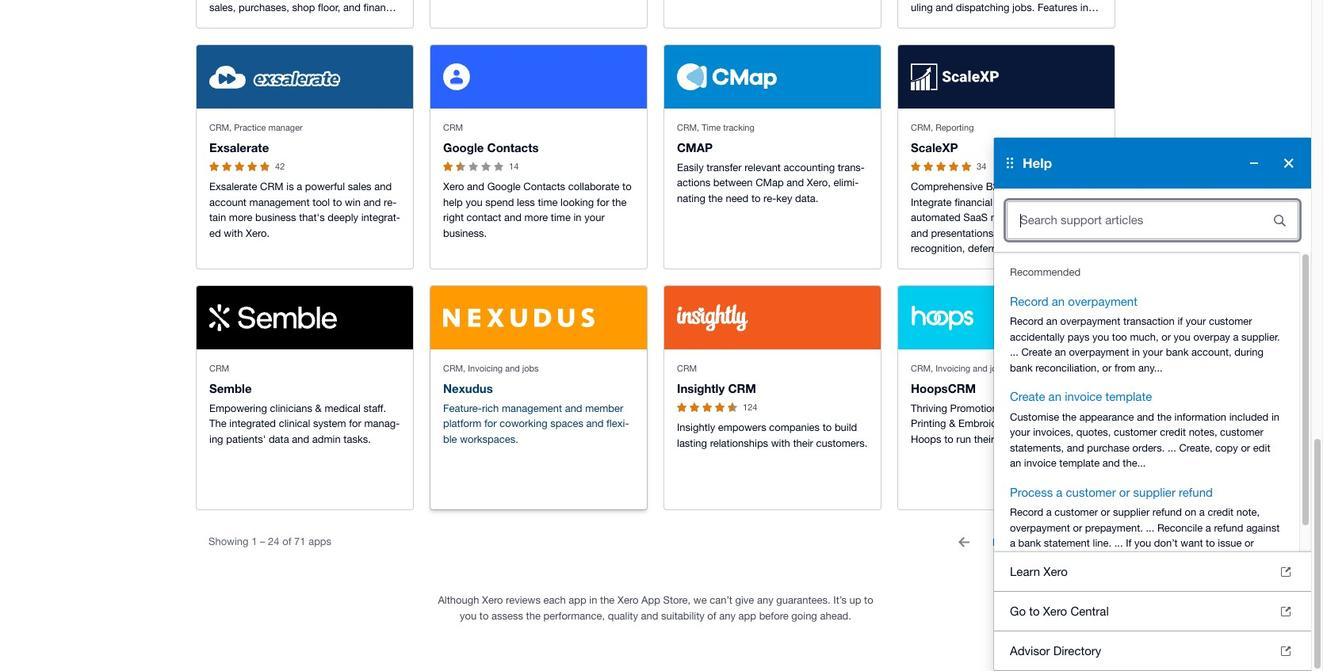 Task type: locate. For each thing, give the bounding box(es) containing it.
1 vertical spatial invoice
[[1025, 458, 1057, 470]]

to right up
[[865, 595, 874, 607]]

currencies,
[[911, 274, 962, 286]]

0 vertical spatial time
[[538, 197, 558, 208]]

insightly inside "crm insightly crm"
[[677, 381, 725, 396]]

and inside crm, time tracking cmap easily transfer relevant accounting trans actions between cmap and xero, elimi nating the need to re-key data.
[[787, 177, 804, 189]]

and down revenue
[[1047, 243, 1064, 255]]

1 vertical spatial credit
[[1208, 507, 1234, 519]]

to right go
[[1030, 605, 1040, 618]]

dashboards,
[[1031, 212, 1088, 224]]

their inside crm, invoicing and jobs hoopscrm thriving promotional products, screen printing & embroidery companies use hoops to run their entire business
[[975, 434, 995, 446]]

in down the 'much,'
[[1133, 347, 1141, 359]]

1 horizontal spatial companies
[[1015, 418, 1065, 430]]

going
[[792, 611, 818, 623]]

1 horizontal spatial invoicing
[[936, 364, 971, 374]]

1 vertical spatial with
[[224, 228, 243, 239]]

0 vertical spatial exsalerate
[[209, 140, 269, 155]]

1 horizontal spatial their
[[975, 434, 995, 446]]

collapse help menu image
[[1239, 148, 1271, 179]]

google inside crm google contacts
[[443, 140, 484, 155]]

comprehensive b2b financial reporting. integrate financial and crm data with automated saas metrics, dashboards, and presentations. automate revenue recognition, deferred income and pre payments. instantly report and convert currencies, track multiple budgets and tracking codes.
[[911, 181, 1094, 301]]

time down looking
[[551, 212, 571, 224]]

–
[[260, 536, 265, 548]]

workspaces.
[[460, 434, 519, 446]]

crm inside exsalerate crm is a powerful sales and account management tool to win and re tain more business that's deeply integrat ed with xero.
[[260, 181, 284, 193]]

create down accidentally
[[1022, 347, 1053, 359]]

hoopscrm link
[[911, 381, 977, 396]]

the inside crm, time tracking cmap easily transfer relevant accounting trans actions between cmap and xero, elimi nating the need to re-key data.
[[709, 193, 723, 205]]

and down purchase
[[1103, 458, 1121, 470]]

jobs inside "crm, invoicing and jobs nexudus feature-rich management and member platform for coworking spaces and flexi ble workspaces."
[[523, 364, 539, 374]]

2 vertical spatial record
[[1011, 507, 1044, 519]]

and down convert in the right of the page
[[1071, 274, 1088, 286]]

xero left central
[[1044, 605, 1068, 618]]

customise
[[1011, 411, 1060, 423]]

your inside xero and google contacts collaborate to help you spend less time looking for the right contact and more time in your business.
[[585, 212, 605, 224]]

1 horizontal spatial more
[[525, 212, 548, 224]]

invoicing inside "crm, invoicing and jobs nexudus feature-rich management and member platform for coworking spaces and flexi ble workspaces."
[[468, 364, 503, 374]]

0 vertical spatial any
[[757, 595, 774, 607]]

app down give
[[739, 611, 757, 623]]

0 horizontal spatial business
[[255, 212, 296, 224]]

crm inside crm google contacts
[[443, 123, 463, 133]]

& right printing
[[950, 418, 956, 430]]

lasting
[[677, 438, 708, 450]]

if
[[1178, 316, 1184, 328]]

crm, inside crm, time tracking cmap easily transfer relevant accounting trans actions between cmap and xero, elimi nating the need to re-key data.
[[677, 123, 700, 133]]

jobs for run
[[991, 364, 1007, 374]]

a inside exsalerate crm is a powerful sales and account management tool to win and re tain more business that's deeply integrat ed with xero.
[[297, 181, 302, 193]]

0 vertical spatial data
[[1043, 197, 1063, 208]]

xero up help
[[443, 181, 464, 193]]

more
[[229, 212, 253, 224], [525, 212, 548, 224]]

1 horizontal spatial credit
[[1208, 507, 1234, 519]]

1 inside popup button
[[1021, 536, 1027, 549]]

external link opens in new tab image
[[1282, 607, 1291, 617], [1282, 647, 1291, 656]]

0 vertical spatial management
[[250, 197, 310, 208]]

supplier down the... in the right of the page
[[1134, 486, 1176, 499]]

suitability
[[662, 611, 705, 623]]

google contacts logo image
[[443, 64, 470, 91]]

0 vertical spatial create
[[1022, 347, 1053, 359]]

0 horizontal spatial companies
[[770, 422, 820, 434]]

0 horizontal spatial credit
[[1161, 427, 1187, 439]]

management inside "crm, invoicing and jobs nexudus feature-rich management and member platform for coworking spaces and flexi ble workspaces."
[[502, 403, 562, 415]]

bank down "if" in the top of the page
[[1167, 347, 1189, 359]]

0 vertical spatial contacts
[[487, 140, 539, 155]]

crm, inside crm, practice manager exsalerate
[[209, 123, 232, 133]]

1 exsalerate from the top
[[209, 140, 269, 155]]

invoicing up "hoopscrm"
[[936, 364, 971, 374]]

recommended element
[[1011, 293, 1284, 567]]

looking
[[561, 197, 594, 208]]

1 external link opens in new tab image from the top
[[1282, 607, 1291, 617]]

0 horizontal spatial template
[[1060, 458, 1100, 470]]

0 vertical spatial insightly
[[677, 381, 725, 396]]

1 insightly from the top
[[677, 381, 725, 396]]

on
[[1185, 507, 1197, 519]]

2 external link opens in new tab image from the top
[[1282, 647, 1291, 656]]

of left the "3"
[[1029, 536, 1039, 549]]

supplier.
[[1242, 331, 1281, 343]]

crm, for ble
[[443, 364, 466, 374]]

1 jobs from the left
[[523, 364, 539, 374]]

overpayment up pays
[[1061, 316, 1121, 328]]

and inside although xero reviews each app in the xero app store, we can't give any guarantees. it's up to you to assess the performance, quality and suitability of any app before going ahead.
[[641, 611, 659, 623]]

1 vertical spatial management
[[502, 403, 562, 415]]

0 horizontal spatial financial
[[955, 197, 993, 208]]

or right issue
[[1245, 538, 1255, 550]]

1 invoicing from the left
[[468, 364, 503, 374]]

crm, invoicing and jobs nexudus feature-rich management and member platform for coworking spaces and flexi ble workspaces.
[[443, 364, 629, 446]]

any up before
[[757, 595, 774, 607]]

1 horizontal spatial financial
[[1009, 181, 1047, 193]]

that's
[[299, 212, 325, 224]]

line.
[[1093, 538, 1112, 550]]

bank left the "3"
[[1019, 538, 1042, 550]]

ed
[[209, 212, 400, 239]]

record up accidentally
[[1011, 316, 1044, 328]]

to right want
[[1206, 538, 1216, 550]]

... inside record an overpayment record an overpayment transaction if your customer accidentally pays you too much, or you overpay a supplier. ... create an overpayment in your bank account, during bank reconciliation, or from any...
[[1011, 347, 1019, 359]]

external link opens in new tab image for advisor directory
[[1282, 647, 1291, 656]]

2 horizontal spatial of
[[1029, 536, 1039, 549]]

business up xero.
[[255, 212, 296, 224]]

management
[[250, 197, 310, 208], [502, 403, 562, 415]]

0 vertical spatial financial
[[1009, 181, 1047, 193]]

crm, up "hoopscrm"
[[911, 364, 934, 374]]

1 vertical spatial exsalerate
[[209, 181, 257, 193]]

bank down accidentally
[[1011, 362, 1033, 374]]

cmap link
[[677, 140, 713, 155]]

a right reconcile
[[1206, 522, 1212, 534]]

... left if
[[1115, 538, 1124, 550]]

their inside insightly empowers companies to build lasting relationships with their customers.
[[793, 438, 814, 450]]

crm, time tracking cmap easily transfer relevant accounting trans actions between cmap and xero, elimi nating the need to re-key data.
[[677, 123, 865, 205]]

tain
[[209, 197, 397, 224]]

1 1 from the left
[[252, 536, 257, 548]]

1 horizontal spatial of
[[708, 611, 717, 623]]

0 vertical spatial with
[[1066, 197, 1085, 208]]

crm
[[443, 123, 463, 133], [260, 181, 284, 193], [1016, 197, 1040, 208], [209, 364, 229, 374], [677, 364, 697, 374], [728, 381, 757, 396]]

2 exsalerate from the top
[[209, 181, 257, 193]]

purchase
[[1088, 442, 1130, 454]]

and up promotional
[[973, 364, 988, 374]]

more inside exsalerate crm is a powerful sales and account management tool to win and re tain more business that's deeply integrat ed with xero.
[[229, 212, 253, 224]]

1 horizontal spatial google
[[488, 181, 521, 193]]

1 vertical spatial create
[[1011, 390, 1046, 404]]

exsalerate inside crm, practice manager exsalerate
[[209, 140, 269, 155]]

credit up create,
[[1161, 427, 1187, 439]]

in down looking
[[574, 212, 582, 224]]

jobs inside crm, invoicing and jobs hoopscrm thriving promotional products, screen printing & embroidery companies use hoops to run their entire business
[[991, 364, 1007, 374]]

and down the clinical on the left of page
[[292, 434, 310, 446]]

the up orders.
[[1158, 411, 1172, 423]]

0 vertical spatial invoice
[[1065, 390, 1103, 404]]

to right the collaborate
[[623, 181, 632, 193]]

2 horizontal spatial with
[[1066, 197, 1085, 208]]

supplier up prepayment.
[[1114, 507, 1150, 519]]

a down process
[[1047, 507, 1052, 519]]

or down the... in the right of the page
[[1120, 486, 1131, 499]]

0 horizontal spatial jobs
[[523, 364, 539, 374]]

... right orders.
[[1168, 442, 1177, 454]]

an up reconciliation,
[[1055, 347, 1067, 359]]

exsalerate down "practice"
[[209, 140, 269, 155]]

recommended
[[1011, 267, 1081, 278]]

for inside xero and google contacts collaborate to help you spend less time looking for the right contact and more time in your business.
[[597, 197, 610, 208]]

credit inside create an invoice template customise the appearance and the information included in your invoices, quotes, customer credit notes, customer statements, and purchase orders. ... create, copy or edit an invoice template and the...
[[1161, 427, 1187, 439]]

crm, up scalexp link
[[911, 123, 934, 133]]

2 invoicing from the left
[[936, 364, 971, 374]]

1 vertical spatial refund
[[1153, 507, 1183, 519]]

crm up semble link
[[209, 364, 229, 374]]

ahead.
[[820, 611, 852, 623]]

1 horizontal spatial for
[[485, 418, 497, 430]]

companies inside insightly empowers companies to build lasting relationships with their customers.
[[770, 422, 820, 434]]

platform
[[443, 418, 482, 430]]

much,
[[1131, 331, 1159, 343]]

you inside xero and google contacts collaborate to help you spend less time looking for the right contact and more time in your business.
[[466, 197, 483, 208]]

advisor
[[1011, 644, 1051, 658]]

of down the 'can't'
[[708, 611, 717, 623]]

1
[[252, 536, 257, 548], [1021, 536, 1027, 549]]

a right is
[[297, 181, 302, 193]]

1 horizontal spatial any
[[757, 595, 774, 607]]

and up 'budgets'
[[1034, 258, 1052, 270]]

close help menu image
[[1274, 148, 1306, 179]]

crm, up cmap
[[677, 123, 700, 133]]

1 vertical spatial supplier
[[1114, 507, 1150, 519]]

for up the tasks.
[[349, 418, 362, 430]]

insightly empowers companies to build lasting relationships with their customers.
[[677, 422, 868, 450]]

refund up reconcile
[[1153, 507, 1183, 519]]

0 vertical spatial google
[[443, 140, 484, 155]]

record down 'budgets'
[[1011, 295, 1049, 308]]

to left run
[[945, 434, 954, 446]]

to inside crm, invoicing and jobs hoopscrm thriving promotional products, screen printing & embroidery companies use hoops to run their entire business
[[945, 434, 954, 446]]

appearance
[[1080, 411, 1135, 423]]

advisor directory
[[1011, 644, 1102, 658]]

your inside create an invoice template customise the appearance and the information included in your invoices, quotes, customer credit notes, customer statements, and purchase orders. ... create, copy or edit an invoice template and the...
[[1011, 427, 1031, 439]]

exsalerate inside exsalerate crm is a powerful sales and account management tool to win and re tain more business that's deeply integrat ed with xero.
[[209, 181, 257, 193]]

in right included
[[1272, 411, 1280, 423]]

2 1 from the left
[[1021, 536, 1027, 549]]

xero
[[443, 181, 464, 193], [1044, 565, 1068, 579], [482, 595, 503, 607], [618, 595, 639, 607], [1044, 605, 1068, 618]]

crm up metrics,
[[1016, 197, 1040, 208]]

1 horizontal spatial invoice
[[1065, 390, 1103, 404]]

an up customise
[[1049, 390, 1062, 404]]

tasks.
[[344, 434, 371, 446]]

3 record from the top
[[1011, 507, 1044, 519]]

crm, for the
[[677, 123, 700, 133]]

1 horizontal spatial jobs
[[991, 364, 1007, 374]]

and inside crm, invoicing and jobs hoopscrm thriving promotional products, screen printing & embroidery companies use hoops to run their entire business
[[973, 364, 988, 374]]

learn xero
[[1011, 565, 1068, 579]]

1 vertical spatial record
[[1011, 316, 1044, 328]]

3
[[1042, 536, 1048, 549]]

statement
[[1045, 538, 1091, 550]]

0 vertical spatial external link opens in new tab image
[[1282, 607, 1291, 617]]

manag
[[364, 418, 400, 430]]

or left edit
[[1242, 442, 1251, 454]]

showing 1 – 24 of 71 apps
[[209, 536, 332, 548]]

0 horizontal spatial data
[[269, 434, 289, 446]]

re
[[384, 197, 397, 208]]

0 horizontal spatial google
[[443, 140, 484, 155]]

management down is
[[250, 197, 310, 208]]

exsalerate logo image
[[209, 66, 341, 89]]

note,
[[1237, 507, 1261, 519]]

1 vertical spatial business
[[1026, 434, 1067, 446]]

1 vertical spatial &
[[950, 418, 956, 430]]

record an overpayment link
[[1011, 293, 1138, 311]]

your down looking
[[585, 212, 605, 224]]

crm, up nexudus link
[[443, 364, 466, 374]]

comprehensive
[[911, 181, 984, 193]]

you up contact
[[466, 197, 483, 208]]

1 horizontal spatial template
[[1106, 390, 1153, 404]]

for for spaces
[[485, 418, 497, 430]]

data inside comprehensive b2b financial reporting. integrate financial and crm data with automated saas metrics, dashboards, and presentations. automate revenue recognition, deferred income and pre payments. instantly report and convert currencies, track multiple budgets and tracking codes.
[[1043, 197, 1063, 208]]

1 horizontal spatial 1
[[1021, 536, 1027, 549]]

1 vertical spatial financial
[[955, 197, 993, 208]]

or
[[1162, 331, 1172, 343], [1103, 362, 1112, 374], [1242, 442, 1251, 454], [1120, 486, 1131, 499], [1101, 507, 1111, 519], [1074, 522, 1083, 534], [1245, 538, 1255, 550]]

exsalerate
[[209, 140, 269, 155], [209, 181, 257, 193]]

1 vertical spatial google
[[488, 181, 521, 193]]

crm inside comprehensive b2b financial reporting. integrate financial and crm data with automated saas metrics, dashboards, and presentations. automate revenue recognition, deferred income and pre payments. instantly report and convert currencies, track multiple budgets and tracking codes.
[[1016, 197, 1040, 208]]

0 horizontal spatial invoicing
[[468, 364, 503, 374]]

0 horizontal spatial any
[[720, 611, 736, 623]]

1 vertical spatial insightly
[[677, 422, 716, 434]]

financial down help
[[1009, 181, 1047, 193]]

a right on
[[1200, 507, 1206, 519]]

business inside exsalerate crm is a powerful sales and account management tool to win and re tain more business that's deeply integrat ed with xero.
[[255, 212, 296, 224]]

an
[[1052, 295, 1065, 308], [1047, 316, 1058, 328], [1055, 347, 1067, 359], [1049, 390, 1062, 404], [1011, 458, 1022, 470]]

1 horizontal spatial with
[[772, 438, 791, 450]]

template down from
[[1106, 390, 1153, 404]]

crm, inside "crm, invoicing and jobs nexudus feature-rich management and member platform for coworking spaces and flexi ble workspaces."
[[443, 364, 466, 374]]

1 vertical spatial template
[[1060, 458, 1100, 470]]

automate
[[1000, 228, 1045, 239]]

help
[[1023, 155, 1053, 171]]

and down "app"
[[641, 611, 659, 623]]

an down 'budgets'
[[1052, 295, 1065, 308]]

management inside exsalerate crm is a powerful sales and account management tool to win and re tain more business that's deeply integrat ed with xero.
[[250, 197, 310, 208]]

time right less
[[538, 197, 558, 208]]

0 vertical spatial &
[[315, 403, 322, 415]]

and up metrics,
[[996, 197, 1013, 208]]

you down although
[[460, 611, 477, 623]]

1 up receive
[[1021, 536, 1027, 549]]

of inside popup button
[[1029, 536, 1039, 549]]

14
[[509, 162, 519, 171]]

your
[[585, 212, 605, 224], [1186, 316, 1207, 328], [1143, 347, 1164, 359], [1011, 427, 1031, 439]]

spend
[[486, 197, 514, 208]]

ble
[[443, 418, 629, 446]]

any...
[[1139, 362, 1163, 374]]

with right relationships
[[772, 438, 791, 450]]

invoicing inside crm, invoicing and jobs hoopscrm thriving promotional products, screen printing & embroidery companies use hoops to run their entire business
[[936, 364, 971, 374]]

each
[[544, 595, 566, 607]]

for down the collaborate
[[597, 197, 610, 208]]

codes.
[[953, 289, 986, 301]]

with inside insightly empowers companies to build lasting relationships with their customers.
[[772, 438, 791, 450]]

exsalerate up account
[[209, 181, 257, 193]]

contacts up 14
[[487, 140, 539, 155]]

contacts inside xero and google contacts collaborate to help you spend less time looking for the right contact and more time in your business.
[[524, 181, 566, 193]]

crm up the google contacts link
[[443, 123, 463, 133]]

google up help
[[443, 140, 484, 155]]

insightly
[[677, 381, 725, 396], [677, 422, 716, 434]]

0 horizontal spatial &
[[315, 403, 322, 415]]

0 horizontal spatial invoice
[[1025, 458, 1057, 470]]

... up don't
[[1147, 522, 1155, 534]]

0 vertical spatial app
[[569, 595, 587, 607]]

trans
[[838, 162, 865, 174]]

more inside xero and google contacts collaborate to help you spend less time looking for the right contact and more time in your business.
[[525, 212, 548, 224]]

or up prepayment.
[[1101, 507, 1111, 519]]

template down purchase
[[1060, 458, 1100, 470]]

or inside create an invoice template customise the appearance and the information included in your invoices, quotes, customer credit notes, customer statements, and purchase orders. ... create, copy or edit an invoice template and the...
[[1242, 442, 1251, 454]]

against
[[1247, 522, 1280, 534]]

data
[[1043, 197, 1063, 208], [269, 434, 289, 446]]

2 vertical spatial bank
[[1019, 538, 1042, 550]]

the inside xero and google contacts collaborate to help you spend less time looking for the right contact and more time in your business.
[[612, 197, 627, 208]]

any down the 'can't'
[[720, 611, 736, 623]]

crm, inside crm, invoicing and jobs hoopscrm thriving promotional products, screen printing & embroidery companies use hoops to run their entire business
[[911, 364, 934, 374]]

0 horizontal spatial 1
[[252, 536, 257, 548]]

create inside record an overpayment record an overpayment transaction if your customer accidentally pays you too much, or you overpay a supplier. ... create an overpayment in your bank account, during bank reconciliation, or from any...
[[1022, 347, 1053, 359]]

invoicing for ble
[[468, 364, 503, 374]]

1 for –
[[252, 536, 257, 548]]

0 horizontal spatial of
[[283, 536, 291, 548]]

for inside crm semble empowering clinicians & medical staff. the integrated clinical system for manag ing patients'​ data and admin tasks.
[[349, 418, 362, 430]]

any
[[757, 595, 774, 607], [720, 611, 736, 623]]

the up invoices,
[[1063, 411, 1077, 423]]

saas
[[964, 212, 988, 224]]

0 vertical spatial business
[[255, 212, 296, 224]]

1 horizontal spatial business
[[1026, 434, 1067, 446]]

refund up issue
[[1215, 522, 1244, 534]]

account
[[209, 197, 247, 208]]

2 horizontal spatial for
[[597, 197, 610, 208]]

invoicing up nexudus
[[468, 364, 503, 374]]

1 vertical spatial contacts
[[524, 181, 566, 193]]

1 more from the left
[[229, 212, 253, 224]]

1 horizontal spatial app
[[739, 611, 757, 623]]

1 for of
[[1021, 536, 1027, 549]]

recognition,
[[911, 243, 966, 255]]

app up performance,
[[569, 595, 587, 607]]

1 horizontal spatial &
[[950, 418, 956, 430]]

0 vertical spatial credit
[[1161, 427, 1187, 439]]

& up system
[[315, 403, 322, 415]]

google up spend
[[488, 181, 521, 193]]

2 jobs from the left
[[991, 364, 1007, 374]]

contacts
[[487, 140, 539, 155], [524, 181, 566, 193]]

payments.
[[911, 243, 1086, 270]]

go to xero central
[[1011, 605, 1109, 618]]

deeply
[[328, 212, 359, 224]]

2 more from the left
[[525, 212, 548, 224]]

1 vertical spatial external link opens in new tab image
[[1282, 647, 1291, 656]]

for inside "crm, invoicing and jobs nexudus feature-rich management and member platform for coworking spaces and flexi ble workspaces."
[[485, 418, 497, 430]]

customer up overpay
[[1210, 316, 1253, 328]]

business inside crm, invoicing and jobs hoopscrm thriving promotional products, screen printing & embroidery companies use hoops to run their entire business
[[1026, 434, 1067, 446]]

0 horizontal spatial for
[[349, 418, 362, 430]]

create inside create an invoice template customise the appearance and the information included in your invoices, quotes, customer credit notes, customer statements, and purchase orders. ... create, copy or edit an invoice template and the...
[[1011, 390, 1046, 404]]

1 horizontal spatial data
[[1043, 197, 1063, 208]]

in inside create an invoice template customise the appearance and the information included in your invoices, quotes, customer credit notes, customer statements, and purchase orders. ... create, copy or edit an invoice template and the...
[[1272, 411, 1280, 423]]

71
[[294, 536, 306, 548]]

0 horizontal spatial more
[[229, 212, 253, 224]]

you down line.
[[1090, 553, 1107, 565]]

0 vertical spatial record
[[1011, 295, 1049, 308]]

create,
[[1180, 442, 1213, 454]]

0 vertical spatial supplier
[[1134, 486, 1176, 499]]

supplier
[[1134, 486, 1176, 499], [1114, 507, 1150, 519]]

a up during
[[1234, 331, 1239, 343]]

your right "if" in the top of the page
[[1186, 316, 1207, 328]]

0 horizontal spatial management
[[250, 197, 310, 208]]

google inside xero and google contacts collaborate to help you spend less time looking for the right contact and more time in your business.
[[488, 181, 521, 193]]

invoices,
[[1034, 427, 1074, 439]]

1 vertical spatial data
[[269, 434, 289, 446]]

1 horizontal spatial management
[[502, 403, 562, 415]]

b2b
[[986, 181, 1006, 193]]

record inside process a customer or supplier refund record a customer or supplier refund on a credit note, overpayment or prepayment. ... reconcile a refund against a bank statement line. ... if you don't want to issue or receive a refund, you can a...
[[1011, 507, 1044, 519]]

2 vertical spatial refund
[[1215, 522, 1244, 534]]

& inside crm, invoicing and jobs hoopscrm thriving promotional products, screen printing & embroidery companies use hoops to run their entire business
[[950, 418, 956, 430]]

previous page image
[[949, 527, 980, 559]]

multiple
[[991, 274, 1027, 286]]

1 record from the top
[[1011, 295, 1049, 308]]

0 horizontal spatial with
[[224, 228, 243, 239]]

2 insightly from the top
[[677, 422, 716, 434]]

don't
[[1155, 538, 1178, 550]]

2 vertical spatial with
[[772, 438, 791, 450]]

0 horizontal spatial their
[[793, 438, 814, 450]]



Task type: vqa. For each thing, say whether or not it's contained in the screenshot.
the a
yes



Task type: describe. For each thing, give the bounding box(es) containing it.
0 vertical spatial refund
[[1180, 486, 1213, 499]]

for for ing
[[349, 418, 362, 430]]

and up contact
[[467, 181, 485, 193]]

external link opens in new tab image for go to xero central
[[1282, 607, 1291, 617]]

use
[[1068, 418, 1085, 430]]

feature-
[[443, 403, 482, 415]]

external link opens in new tab image
[[1282, 568, 1291, 577]]

your up any...
[[1143, 347, 1164, 359]]

you inside although xero reviews each app in the xero app store, we can't give any guarantees. it's up to you to assess the performance, quality and suitability of any app before going ahead.
[[460, 611, 477, 623]]

0 vertical spatial template
[[1106, 390, 1153, 404]]

crm insightly crm
[[677, 364, 757, 396]]

a inside record an overpayment record an overpayment transaction if your customer accidentally pays you too much, or you overpay a supplier. ... create an overpayment in your bank account, during bank reconciliation, or from any...
[[1234, 331, 1239, 343]]

sales
[[348, 181, 372, 193]]

and inside crm semble empowering clinicians & medical staff. the integrated clinical system for manag ing patients'​ data and admin tasks.
[[292, 434, 310, 446]]

help
[[443, 197, 463, 208]]

you left too
[[1093, 331, 1110, 343]]

record an overpayment record an overpayment transaction if your customer accidentally pays you too much, or you overpay a supplier. ... create an overpayment in your bank account, during bank reconciliation, or from any...
[[1011, 295, 1281, 374]]

flexi
[[607, 418, 629, 430]]

onboarding help options for new xero users group
[[995, 671, 1312, 672]]

nexudus link
[[443, 381, 493, 396]]

and down automated
[[911, 228, 929, 239]]

submit search image
[[1264, 205, 1296, 236]]

process
[[1011, 486, 1053, 499]]

powerful
[[305, 181, 345, 193]]

crm up 124
[[728, 381, 757, 396]]

jobs for ble
[[523, 364, 539, 374]]

notes,
[[1189, 427, 1218, 439]]

customer up orders.
[[1114, 427, 1158, 439]]

contacts inside crm google contacts
[[487, 140, 539, 155]]

with inside exsalerate crm is a powerful sales and account management tool to win and re tain more business that's deeply integrat ed with xero.
[[224, 228, 243, 239]]

crm, invoicing and jobs hoopscrm thriving promotional products, screen printing & embroidery companies use hoops to run their entire business
[[911, 364, 1089, 446]]

crm, reporting scalexp
[[911, 123, 974, 155]]

customer up statement
[[1055, 507, 1099, 519]]

customer inside record an overpayment record an overpayment transaction if your customer accidentally pays you too much, or you overpay a supplier. ... create an overpayment in your bank account, during bank reconciliation, or from any...
[[1210, 316, 1253, 328]]

the...
[[1123, 458, 1147, 470]]

metrics,
[[991, 212, 1028, 224]]

revenue
[[1047, 228, 1084, 239]]

up
[[850, 595, 862, 607]]

convert
[[1055, 258, 1089, 270]]

crm semble empowering clinicians & medical staff. the integrated clinical system for manag ing patients'​ data and admin tasks.
[[209, 364, 400, 446]]

1 vertical spatial app
[[739, 611, 757, 623]]

patients'​
[[226, 434, 266, 446]]

a right process
[[1057, 486, 1063, 499]]

actions
[[677, 162, 865, 189]]

with inside comprehensive b2b financial reporting. integrate financial and crm data with automated saas metrics, dashboards, and presentations. automate revenue recognition, deferred income and pre payments. instantly report and convert currencies, track multiple budgets and tracking codes.
[[1066, 197, 1085, 208]]

directory
[[1054, 644, 1102, 658]]

in inside xero and google contacts collaborate to help you spend less time looking for the right contact and more time in your business.
[[574, 212, 582, 224]]

xero up assess
[[482, 595, 503, 607]]

you down "if" in the top of the page
[[1174, 331, 1191, 343]]

page 1 of 3 button
[[983, 530, 1072, 556]]

page
[[993, 536, 1018, 549]]

although
[[438, 595, 479, 607]]

semble
[[209, 381, 252, 396]]

xero inside xero and google contacts collaborate to help you spend less time looking for the right contact and more time in your business.
[[443, 181, 464, 193]]

refund,
[[1055, 553, 1087, 565]]

embroidery
[[959, 418, 1012, 430]]

help group
[[995, 138, 1312, 672]]

2 record from the top
[[1011, 316, 1044, 328]]

1 vertical spatial bank
[[1011, 362, 1033, 374]]

if
[[1126, 538, 1132, 550]]

credit inside process a customer or supplier refund record a customer or supplier refund on a credit note, overpayment or prepayment. ... reconcile a refund against a bank statement line. ... if you don't want to issue or receive a refund, you can a...
[[1208, 507, 1234, 519]]

... inside create an invoice template customise the appearance and the information included in your invoices, quotes, customer credit notes, customer statements, and purchase orders. ... create, copy or edit an invoice template and the...
[[1168, 442, 1177, 454]]

build
[[835, 422, 858, 434]]

to inside crm, time tracking cmap easily transfer relevant accounting trans actions between cmap and xero, elimi nating the need to re-key data.
[[752, 193, 761, 205]]

to left assess
[[480, 611, 489, 623]]

xero down statement
[[1044, 565, 1068, 579]]

coworking
[[500, 418, 548, 430]]

and up spaces
[[565, 403, 583, 415]]

crm, for run
[[911, 364, 934, 374]]

xero and google contacts collaborate to help you spend less time looking for the right contact and more time in your business.
[[443, 181, 632, 239]]

and down quotes,
[[1067, 442, 1085, 454]]

app
[[642, 595, 661, 607]]

overpayment inside process a customer or supplier refund record a customer or supplier refund on a credit note, overpayment or prepayment. ... reconcile a refund against a bank statement line. ... if you don't want to issue or receive a refund, you can a...
[[1011, 522, 1071, 534]]

cmap
[[677, 140, 713, 155]]

to inside xero and google contacts collaborate to help you spend less time looking for the right contact and more time in your business.
[[623, 181, 632, 193]]

hoops crm logo image
[[911, 305, 975, 332]]

admin
[[312, 434, 341, 446]]

to inside exsalerate crm is a powerful sales and account management tool to win and re tain more business that's deeply integrat ed with xero.
[[333, 197, 342, 208]]

companies inside crm, invoicing and jobs hoopscrm thriving promotional products, screen printing & embroidery companies use hoops to run their entire business
[[1015, 418, 1065, 430]]

performance,
[[544, 611, 605, 623]]

less
[[517, 197, 535, 208]]

integrate
[[911, 197, 952, 208]]

and up re
[[375, 181, 392, 193]]

a down the "3"
[[1046, 553, 1052, 565]]

reporting
[[936, 123, 974, 133]]

information
[[1175, 411, 1227, 423]]

to inside insightly empowers companies to build lasting relationships with their customers.
[[823, 422, 832, 434]]

and up integrat
[[364, 197, 381, 208]]

practice
[[234, 123, 266, 133]]

apps
[[309, 536, 332, 548]]

need
[[726, 193, 749, 205]]

semble app logo image
[[209, 305, 337, 332]]

or left from
[[1103, 362, 1112, 374]]

1 vertical spatial any
[[720, 611, 736, 623]]

124
[[743, 403, 758, 412]]

between
[[714, 177, 753, 189]]

transaction
[[1124, 316, 1175, 328]]

or up statement
[[1074, 522, 1083, 534]]

relevant
[[745, 162, 781, 174]]

printing
[[911, 418, 947, 430]]

included
[[1230, 411, 1269, 423]]

overpayment down pays
[[1070, 347, 1130, 359]]

reconciliation,
[[1036, 362, 1100, 374]]

Search support articles field
[[1008, 205, 1255, 236]]

scalexp logo image
[[911, 64, 1001, 91]]

data.
[[796, 193, 819, 205]]

overpayment up too
[[1069, 295, 1138, 308]]

the up the quality
[[600, 595, 615, 607]]

xero up the quality
[[618, 595, 639, 607]]

issue
[[1219, 538, 1242, 550]]

store,
[[663, 595, 691, 607]]

0 vertical spatial bank
[[1167, 347, 1189, 359]]

cmap app logo image
[[677, 64, 778, 91]]

bank inside process a customer or supplier refund record a customer or supplier refund on a credit note, overpayment or prepayment. ... reconcile a refund against a bank statement line. ... if you don't want to issue or receive a refund, you can a...
[[1019, 538, 1042, 550]]

pagination element
[[196, 524, 1116, 562]]

empowering
[[209, 403, 267, 415]]

during
[[1235, 347, 1264, 359]]

reconcile
[[1158, 522, 1203, 534]]

can't
[[710, 595, 733, 607]]

and down nexudus logo
[[505, 364, 520, 374]]

collaborate
[[568, 181, 620, 193]]

crm inside crm semble empowering clinicians & medical staff. the integrated clinical system for manag ing patients'​ data and admin tasks.
[[209, 364, 229, 374]]

the down "reviews"
[[526, 611, 541, 623]]

of inside although xero reviews each app in the xero app store, we can't give any guarantees. it's up to you to assess the performance, quality and suitability of any app before going ahead.
[[708, 611, 717, 623]]

entire
[[998, 434, 1023, 446]]

promotional
[[951, 403, 1006, 415]]

accidentally
[[1011, 331, 1065, 343]]

you right if
[[1135, 538, 1152, 550]]

deferred
[[968, 243, 1007, 255]]

nexudus logo image
[[443, 309, 595, 328]]

prepayment.
[[1086, 522, 1144, 534]]

and down member
[[587, 418, 604, 430]]

an down entire
[[1011, 458, 1022, 470]]

reviews
[[506, 595, 541, 607]]

0 horizontal spatial app
[[569, 595, 587, 607]]

thriving
[[911, 403, 948, 415]]

transfer
[[707, 162, 742, 174]]

hoopscrm
[[911, 381, 977, 396]]

in inside record an overpayment record an overpayment transaction if your customer accidentally pays you too much, or you overpay a supplier. ... create an overpayment in your bank account, during bank reconciliation, or from any...
[[1133, 347, 1141, 359]]

data inside crm semble empowering clinicians & medical staff. the integrated clinical system for manag ing patients'​ data and admin tasks.
[[269, 434, 289, 446]]

statements,
[[1011, 442, 1065, 454]]

and down less
[[505, 212, 522, 224]]

invoicing for run
[[936, 364, 971, 374]]

& inside crm semble empowering clinicians & medical staff. the integrated clinical system for manag ing patients'​ data and admin tasks.
[[315, 403, 322, 415]]

exsalerate link
[[209, 140, 269, 155]]

business.
[[443, 228, 487, 239]]

ing
[[209, 418, 400, 446]]

to inside process a customer or supplier refund record a customer or supplier refund on a credit note, overpayment or prepayment. ... reconcile a refund against a bank statement line. ... if you don't want to issue or receive a refund, you can a...
[[1206, 538, 1216, 550]]

an up accidentally
[[1047, 316, 1058, 328]]

guarantees.
[[777, 595, 831, 607]]

accounting
[[784, 162, 835, 174]]

insightly crm logo image
[[677, 305, 749, 332]]

from
[[1115, 362, 1136, 374]]

and up orders.
[[1138, 411, 1155, 423]]

semble link
[[209, 381, 252, 396]]

scalexp link
[[911, 140, 959, 155]]

or right the 'much,'
[[1162, 331, 1172, 343]]

crm, inside crm, reporting scalexp
[[911, 123, 934, 133]]

too
[[1113, 331, 1128, 343]]

xero.
[[246, 228, 270, 239]]

customer up prepayment.
[[1066, 486, 1117, 499]]

a up receive
[[1011, 538, 1016, 550]]

a...
[[1129, 553, 1143, 565]]

crm up insightly crm link
[[677, 364, 697, 374]]

quotes,
[[1077, 427, 1112, 439]]

insightly inside insightly empowers companies to build lasting relationships with their customers.
[[677, 422, 716, 434]]

you can click and drag the help menu image
[[1007, 158, 1014, 169]]

pays
[[1068, 331, 1090, 343]]

1 vertical spatial time
[[551, 212, 571, 224]]

right
[[443, 212, 464, 224]]

customer down included
[[1221, 427, 1264, 439]]

system
[[313, 418, 346, 430]]

nexudus
[[443, 381, 493, 396]]

in inside although xero reviews each app in the xero app store, we can't give any guarantees. it's up to you to assess the performance, quality and suitability of any app before going ahead.
[[590, 595, 598, 607]]



